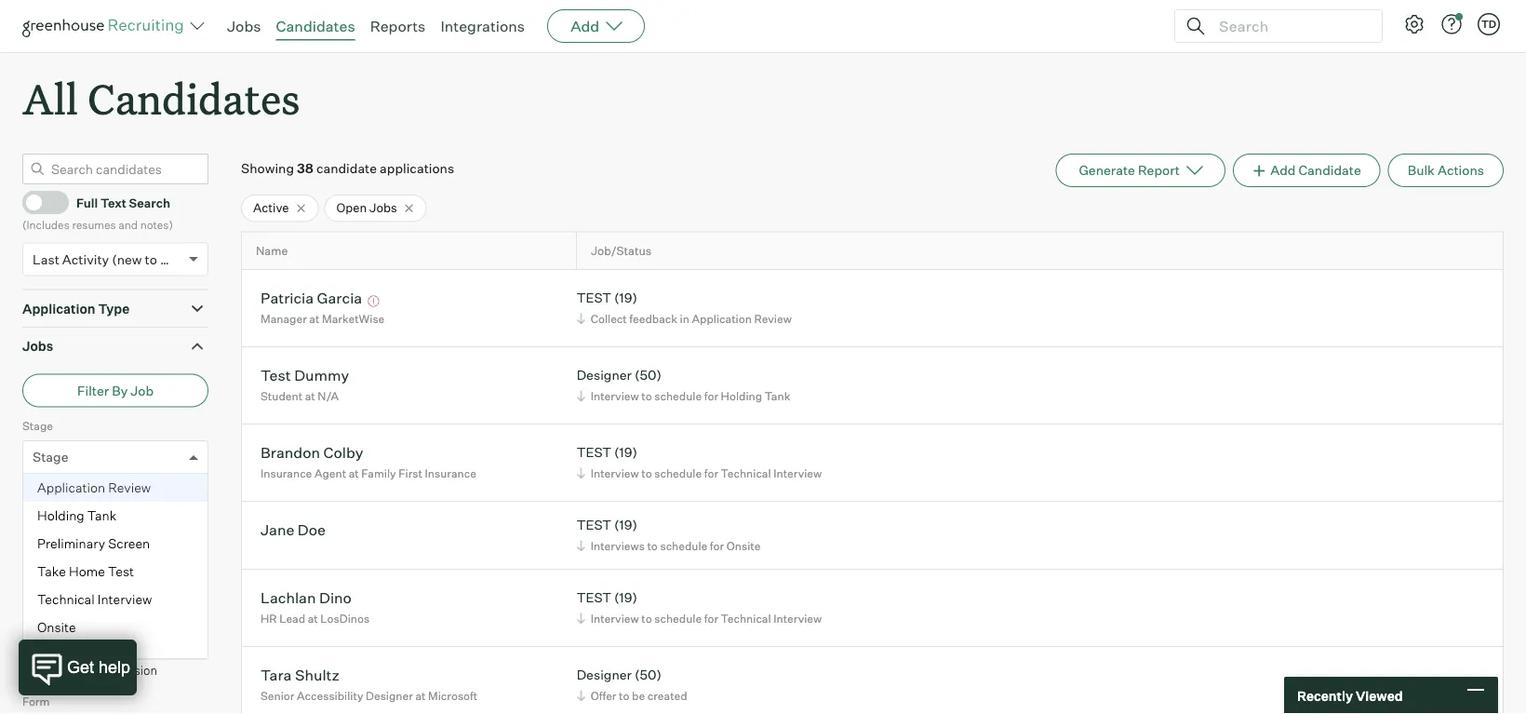 Task type: vqa. For each thing, say whether or not it's contained in the screenshot.


Task type: describe. For each thing, give the bounding box(es) containing it.
microsoft
[[428, 689, 478, 703]]

test (19) collect feedback in application review
[[577, 290, 792, 326]]

bulk actions link
[[1389, 154, 1505, 187]]

1 vertical spatial post
[[58, 590, 86, 606]]

patricia garcia link
[[261, 288, 362, 310]]

preliminary screen
[[37, 536, 150, 552]]

garcia
[[317, 288, 362, 307]]

resumes
[[72, 218, 116, 232]]

for for colby
[[705, 466, 719, 480]]

last
[[33, 251, 59, 267]]

lachlan
[[261, 588, 316, 607]]

test for hr lead at losdinos
[[577, 590, 612, 606]]

onsite inside option
[[37, 619, 76, 636]]

application inside the test (19) collect feedback in application review
[[692, 312, 752, 326]]

manager
[[261, 312, 307, 326]]

add for add
[[571, 17, 600, 35]]

integrations
[[441, 17, 525, 35]]

add for add candidate
[[1271, 162, 1296, 178]]

38
[[297, 160, 314, 177]]

tara shultz senior accessibility designer at microsoft
[[261, 665, 478, 703]]

test for insurance agent at family first insurance
[[577, 444, 612, 461]]

preliminary
[[37, 536, 105, 552]]

candidates link
[[276, 17, 355, 35]]

be inside designer (50) offer to be created
[[632, 689, 645, 703]]

1 vertical spatial milestone
[[33, 519, 92, 536]]

td button
[[1475, 9, 1505, 39]]

candidate
[[316, 160, 377, 177]]

report
[[1139, 162, 1181, 178]]

interviews
[[591, 539, 645, 553]]

holding inside designer (50) interview to schedule for holding tank
[[721, 389, 763, 403]]

test dummy student at n/a
[[261, 366, 349, 403]]

collect
[[591, 312, 627, 326]]

0 vertical spatial candidates
[[276, 17, 355, 35]]

debrief
[[37, 647, 81, 664]]

dummy
[[294, 366, 349, 384]]

family
[[362, 466, 396, 480]]

all candidates
[[22, 71, 300, 126]]

actions
[[1439, 162, 1485, 178]]

to for dino's interview to schedule for technical interview link
[[642, 611, 652, 625]]

at inside 'test dummy student at n/a'
[[305, 389, 315, 403]]

test inside 'option'
[[108, 563, 134, 580]]

test (19) interviews to schedule for onsite
[[577, 517, 761, 553]]

dino
[[319, 588, 352, 607]]

test for manager at marketwise
[[577, 290, 612, 306]]

technical for brandon colby
[[721, 466, 772, 480]]

jobs link
[[227, 17, 261, 35]]

designer (50) offer to be created
[[577, 667, 688, 703]]

debrief option
[[23, 642, 208, 670]]

interview to schedule for technical interview link for colby
[[574, 464, 827, 482]]

first
[[399, 466, 423, 480]]

list box inside stage element
[[23, 474, 208, 670]]

onsite inside test (19) interviews to schedule for onsite
[[727, 539, 761, 553]]

checkmark image
[[31, 195, 45, 208]]

hr
[[261, 611, 277, 625]]

open
[[337, 200, 367, 215]]

(19) for insurance agent at family first insurance
[[615, 444, 638, 461]]

jane
[[261, 520, 295, 539]]

1 insurance from the left
[[261, 466, 312, 480]]

offer to be created link
[[574, 687, 692, 705]]

patricia garcia has been in application review for more than 5 days image
[[366, 296, 382, 307]]

doe
[[298, 520, 326, 539]]

full
[[76, 195, 98, 210]]

designer for designer (50) offer to be created
[[577, 667, 632, 683]]

interviews to schedule for onsite link
[[574, 537, 766, 555]]

technical for lachlan dino
[[721, 611, 772, 625]]

at inside brandon colby insurance agent at family first insurance
[[349, 466, 359, 480]]

home
[[69, 563, 105, 580]]

showing
[[241, 160, 294, 177]]

all
[[22, 71, 78, 126]]

technical interview
[[37, 591, 152, 608]]

name
[[256, 244, 288, 258]]

2 vertical spatial jobs
[[22, 338, 53, 354]]

last activity (new to old) option
[[33, 251, 184, 267]]

onsite option
[[23, 614, 208, 642]]

applications
[[380, 160, 455, 177]]

greenhouse recruiting image
[[22, 15, 190, 37]]

pending
[[46, 663, 91, 678]]

jane doe
[[261, 520, 326, 539]]

schedule for dummy
[[655, 389, 702, 403]]

agent
[[315, 466, 346, 480]]

holding inside option
[[37, 508, 84, 524]]

pending submission
[[46, 663, 157, 678]]

to
[[46, 631, 60, 645]]

td
[[1482, 18, 1497, 30]]

by
[[112, 382, 128, 399]]

job/status
[[591, 244, 652, 258]]

(includes
[[22, 218, 70, 232]]

td button
[[1479, 13, 1501, 35]]

reached
[[22, 489, 68, 503]]

created
[[648, 689, 688, 703]]

candidate reports are now available! apply filters and select "view in app" element
[[1056, 154, 1226, 187]]

submission
[[94, 663, 157, 678]]

to for interview to schedule for technical interview link related to colby
[[642, 466, 652, 480]]

reached milestone
[[22, 489, 122, 503]]

generate
[[1080, 162, 1136, 178]]

senior
[[261, 689, 295, 703]]

for inside test (19) interviews to schedule for onsite
[[710, 539, 725, 553]]



Task type: locate. For each thing, give the bounding box(es) containing it.
at left microsoft
[[416, 689, 426, 703]]

3 (19) from the top
[[615, 517, 638, 533]]

tank inside designer (50) interview to schedule for holding tank
[[765, 389, 791, 403]]

0 vertical spatial designer
[[577, 367, 632, 383]]

0 vertical spatial stage
[[22, 419, 53, 433]]

0 horizontal spatial be
[[62, 631, 76, 645]]

filter by job
[[77, 382, 154, 399]]

review right in
[[755, 312, 792, 326]]

application type
[[22, 300, 130, 317]]

add candidate link
[[1234, 154, 1381, 187]]

1 horizontal spatial add
[[1271, 162, 1296, 178]]

designer up "offer" at the left bottom
[[577, 667, 632, 683]]

0 vertical spatial milestone
[[71, 489, 122, 503]]

for inside designer (50) interview to schedule for holding tank
[[705, 389, 719, 403]]

jobs
[[227, 17, 261, 35], [370, 200, 397, 215], [22, 338, 53, 354]]

to inside designer (50) interview to schedule for holding tank
[[642, 389, 652, 403]]

(50) inside designer (50) offer to be created
[[635, 667, 662, 683]]

candidates right jobs link
[[276, 17, 355, 35]]

4 (19) from the top
[[615, 590, 638, 606]]

full text search (includes resumes and notes)
[[22, 195, 173, 232]]

1 vertical spatial onsite
[[37, 619, 76, 636]]

1 vertical spatial review
[[108, 480, 151, 496]]

configure image
[[1404, 13, 1426, 35]]

1 vertical spatial test
[[108, 563, 134, 580]]

feedback
[[630, 312, 678, 326]]

1 horizontal spatial review
[[755, 312, 792, 326]]

job down preliminary
[[22, 559, 42, 573]]

schedule inside test (19) interviews to schedule for onsite
[[661, 539, 708, 553]]

(50) inside designer (50) interview to schedule for holding tank
[[635, 367, 662, 383]]

0 horizontal spatial onsite
[[37, 619, 76, 636]]

submitted down take home test 'option'
[[89, 590, 153, 606]]

take home test option
[[23, 558, 208, 586]]

preliminary screen option
[[23, 530, 208, 558]]

lachlan dino link
[[261, 588, 352, 610]]

shultz
[[295, 665, 340, 684]]

(50) for designer (50) interview to schedule for holding tank
[[635, 367, 662, 383]]

designer right accessibility
[[366, 689, 413, 703]]

test
[[261, 366, 291, 384], [108, 563, 134, 580]]

designer inside designer (50) offer to be created
[[577, 667, 632, 683]]

review inside application review option
[[108, 480, 151, 496]]

brandon colby insurance agent at family first insurance
[[261, 443, 477, 480]]

to be sent
[[46, 631, 103, 645]]

form
[[22, 695, 50, 709]]

interview inside option
[[98, 591, 152, 608]]

test dummy link
[[261, 366, 349, 387]]

3 test from the top
[[577, 517, 612, 533]]

(19) for manager at marketwise
[[615, 290, 638, 306]]

open jobs
[[337, 200, 397, 215]]

stage element
[[22, 417, 209, 670]]

in
[[680, 312, 690, 326]]

search
[[129, 195, 170, 210]]

marketwise
[[322, 312, 385, 326]]

job post submitted down preliminary
[[22, 559, 126, 573]]

accessibility
[[297, 689, 364, 703]]

test inside the test (19) collect feedback in application review
[[577, 290, 612, 306]]

2 insurance from the left
[[425, 466, 477, 480]]

1 vertical spatial tank
[[87, 508, 117, 524]]

2 vertical spatial technical
[[721, 611, 772, 625]]

(19) down interviews
[[615, 590, 638, 606]]

none field inside stage element
[[33, 442, 37, 473]]

0 vertical spatial submitted
[[70, 559, 126, 573]]

(19) for hr lead at losdinos
[[615, 590, 638, 606]]

(19) up interviews
[[615, 517, 638, 533]]

schedule for dino
[[655, 611, 702, 625]]

offer
[[591, 689, 617, 703]]

application inside option
[[37, 480, 105, 496]]

0 horizontal spatial add
[[571, 17, 600, 35]]

(50) up offer to be created link
[[635, 667, 662, 683]]

take
[[37, 563, 66, 580]]

designer down collect
[[577, 367, 632, 383]]

0 horizontal spatial test
[[108, 563, 134, 580]]

0 vertical spatial technical
[[721, 466, 772, 480]]

for for dino
[[705, 611, 719, 625]]

add inside add candidate link
[[1271, 162, 1296, 178]]

recently
[[1298, 687, 1354, 704]]

2 horizontal spatial jobs
[[370, 200, 397, 215]]

test (19) interview to schedule for technical interview down interview to schedule for holding tank 'link'
[[577, 444, 822, 480]]

list box containing application review
[[23, 474, 208, 670]]

1 horizontal spatial holding
[[721, 389, 763, 403]]

1 vertical spatial job post submitted
[[33, 590, 153, 606]]

0 vertical spatial (50)
[[635, 367, 662, 383]]

tank
[[765, 389, 791, 403], [87, 508, 117, 524]]

sent
[[79, 631, 103, 645]]

0 vertical spatial interview to schedule for technical interview link
[[574, 464, 827, 482]]

1 vertical spatial job
[[22, 559, 42, 573]]

interview to schedule for technical interview link for dino
[[574, 610, 827, 627]]

test down the preliminary screen option
[[108, 563, 134, 580]]

1 horizontal spatial be
[[632, 689, 645, 703]]

application for application type
[[22, 300, 95, 317]]

to inside test (19) interviews to schedule for onsite
[[648, 539, 658, 553]]

reached milestone element
[[22, 487, 209, 557]]

test inside 'test dummy student at n/a'
[[261, 366, 291, 384]]

0 horizontal spatial jobs
[[22, 338, 53, 354]]

technical inside option
[[37, 591, 95, 608]]

active
[[253, 200, 289, 215]]

application review
[[37, 480, 151, 496]]

0 vertical spatial tank
[[765, 389, 791, 403]]

submitted down the 'preliminary screen'
[[70, 559, 126, 573]]

insurance down brandon
[[261, 466, 312, 480]]

1 interview to schedule for technical interview link from the top
[[574, 464, 827, 482]]

to down feedback
[[642, 389, 652, 403]]

1 horizontal spatial test
[[261, 366, 291, 384]]

to
[[145, 251, 157, 267], [642, 389, 652, 403], [642, 466, 652, 480], [648, 539, 658, 553], [642, 611, 652, 625], [619, 689, 630, 703]]

0 vertical spatial test
[[261, 366, 291, 384]]

schedule for colby
[[655, 466, 702, 480]]

designer inside designer (50) interview to schedule for holding tank
[[577, 367, 632, 383]]

insurance right first
[[425, 466, 477, 480]]

2 interview to schedule for technical interview link from the top
[[574, 610, 827, 627]]

old)
[[160, 251, 184, 267]]

be right to
[[62, 631, 76, 645]]

notes)
[[140, 218, 173, 232]]

0 vertical spatial onsite
[[727, 539, 761, 553]]

job inside button
[[131, 382, 154, 399]]

at down patricia garcia link
[[309, 312, 320, 326]]

0 vertical spatial review
[[755, 312, 792, 326]]

application for application review
[[37, 480, 105, 496]]

to for 'interviews to schedule for onsite' link
[[648, 539, 658, 553]]

and
[[118, 218, 138, 232]]

to up designer (50) offer to be created
[[642, 611, 652, 625]]

submitted
[[70, 559, 126, 573], [89, 590, 153, 606]]

interview to schedule for holding tank link
[[574, 387, 795, 405]]

filter
[[77, 382, 109, 399]]

Pending submission checkbox
[[26, 663, 38, 675]]

recently viewed
[[1298, 687, 1404, 704]]

reports link
[[370, 17, 426, 35]]

(19) inside the test (19) collect feedback in application review
[[615, 290, 638, 306]]

schedule up test (19) interviews to schedule for onsite
[[655, 466, 702, 480]]

0 horizontal spatial holding
[[37, 508, 84, 524]]

application up holding tank
[[37, 480, 105, 496]]

at right lead
[[308, 611, 318, 625]]

Search text field
[[1215, 13, 1366, 40]]

1 horizontal spatial onsite
[[727, 539, 761, 553]]

1 vertical spatial add
[[1271, 162, 1296, 178]]

text
[[100, 195, 127, 210]]

post down take home test
[[58, 590, 86, 606]]

1 vertical spatial designer
[[577, 667, 632, 683]]

application right in
[[692, 312, 752, 326]]

generate report
[[1080, 162, 1181, 178]]

to left old)
[[145, 251, 157, 267]]

post down preliminary
[[44, 559, 68, 573]]

holding tank option
[[23, 502, 208, 530]]

type
[[98, 300, 130, 317]]

To be sent checkbox
[[26, 631, 38, 643]]

designer
[[577, 367, 632, 383], [577, 667, 632, 683], [366, 689, 413, 703]]

technical interview option
[[23, 586, 208, 614]]

1 vertical spatial test (19) interview to schedule for technical interview
[[577, 590, 822, 625]]

schedule right interviews
[[661, 539, 708, 553]]

2 (50) from the top
[[635, 667, 662, 683]]

(new
[[112, 251, 142, 267]]

job right the by
[[131, 382, 154, 399]]

0 vertical spatial job
[[131, 382, 154, 399]]

holding tank
[[37, 508, 117, 524]]

0 vertical spatial jobs
[[227, 17, 261, 35]]

at inside tara shultz senior accessibility designer at microsoft
[[416, 689, 426, 703]]

insurance
[[261, 466, 312, 480], [425, 466, 477, 480]]

application review option
[[23, 474, 208, 502]]

1 vertical spatial submitted
[[89, 590, 153, 606]]

post
[[44, 559, 68, 573], [58, 590, 86, 606]]

designer for designer (50) interview to schedule for holding tank
[[577, 367, 632, 383]]

schedule down in
[[655, 389, 702, 403]]

2 vertical spatial job
[[33, 590, 56, 606]]

at left n/a
[[305, 389, 315, 403]]

colby
[[324, 443, 363, 462]]

jobs down application type
[[22, 338, 53, 354]]

0 vertical spatial test (19) interview to schedule for technical interview
[[577, 444, 822, 480]]

2 test from the top
[[577, 444, 612, 461]]

for for dummy
[[705, 389, 719, 403]]

generate report button
[[1056, 154, 1226, 187]]

0 vertical spatial post
[[44, 559, 68, 573]]

at inside lachlan dino hr lead at losdinos
[[308, 611, 318, 625]]

be left created
[[632, 689, 645, 703]]

review inside the test (19) collect feedback in application review
[[755, 312, 792, 326]]

4 test from the top
[[577, 590, 612, 606]]

test (19) interview to schedule for technical interview down 'interviews to schedule for onsite' link
[[577, 590, 822, 625]]

test
[[577, 290, 612, 306], [577, 444, 612, 461], [577, 517, 612, 533], [577, 590, 612, 606]]

designer (50) interview to schedule for holding tank
[[577, 367, 791, 403]]

add
[[571, 17, 600, 35], [1271, 162, 1296, 178]]

0 vertical spatial job post submitted
[[22, 559, 126, 573]]

to for interview to schedule for holding tank 'link'
[[642, 389, 652, 403]]

patricia garcia
[[261, 288, 362, 307]]

1 vertical spatial be
[[632, 689, 645, 703]]

job post submitted element
[[22, 557, 209, 628]]

1 test from the top
[[577, 290, 612, 306]]

job post submitted down home
[[33, 590, 153, 606]]

add candidate
[[1271, 162, 1362, 178]]

1 test (19) interview to schedule for technical interview from the top
[[577, 444, 822, 480]]

1 horizontal spatial insurance
[[425, 466, 477, 480]]

jobs right open
[[370, 200, 397, 215]]

0 horizontal spatial tank
[[87, 508, 117, 524]]

milestone
[[71, 489, 122, 503], [33, 519, 92, 536]]

add inside add popup button
[[571, 17, 600, 35]]

to up test (19) interviews to schedule for onsite
[[642, 466, 652, 480]]

take home test
[[37, 563, 134, 580]]

interview to schedule for technical interview link up test (19) interviews to schedule for onsite
[[574, 464, 827, 482]]

bulk
[[1408, 162, 1436, 178]]

candidates
[[276, 17, 355, 35], [88, 71, 300, 126]]

to inside designer (50) offer to be created
[[619, 689, 630, 703]]

tara shultz link
[[261, 665, 340, 687]]

activity
[[62, 251, 109, 267]]

0 vertical spatial be
[[62, 631, 76, 645]]

screen
[[108, 536, 150, 552]]

test (19) interview to schedule for technical interview for colby
[[577, 444, 822, 480]]

0 vertical spatial add
[[571, 17, 600, 35]]

(19) up collect
[[615, 290, 638, 306]]

1 vertical spatial technical
[[37, 591, 95, 608]]

review up holding tank option
[[108, 480, 151, 496]]

at
[[309, 312, 320, 326], [305, 389, 315, 403], [349, 466, 359, 480], [308, 611, 318, 625], [416, 689, 426, 703]]

jobs left candidates "link" in the top of the page
[[227, 17, 261, 35]]

integrations link
[[441, 17, 525, 35]]

milestone down reached milestone
[[33, 519, 92, 536]]

bulk actions
[[1408, 162, 1485, 178]]

(50) up interview to schedule for holding tank 'link'
[[635, 367, 662, 383]]

interview to schedule for technical interview link down 'interviews to schedule for onsite' link
[[574, 610, 827, 627]]

add button
[[548, 9, 645, 43]]

to right interviews
[[648, 539, 658, 553]]

list box
[[23, 474, 208, 670]]

job down take
[[33, 590, 56, 606]]

(19)
[[615, 290, 638, 306], [615, 444, 638, 461], [615, 517, 638, 533], [615, 590, 638, 606]]

patricia
[[261, 288, 314, 307]]

1 vertical spatial stage
[[33, 449, 68, 465]]

(19) down interview to schedule for holding tank 'link'
[[615, 444, 638, 461]]

(19) inside test (19) interviews to schedule for onsite
[[615, 517, 638, 533]]

interview inside designer (50) interview to schedule for holding tank
[[591, 389, 639, 403]]

brandon
[[261, 443, 320, 462]]

last activity (new to old)
[[33, 251, 184, 267]]

None field
[[33, 442, 37, 473]]

jane doe link
[[261, 520, 326, 542]]

schedule down 'interviews to schedule for onsite' link
[[655, 611, 702, 625]]

application down last
[[22, 300, 95, 317]]

Search candidates field
[[22, 154, 209, 185]]

tank inside option
[[87, 508, 117, 524]]

1 (19) from the top
[[615, 290, 638, 306]]

1 vertical spatial candidates
[[88, 71, 300, 126]]

0 horizontal spatial insurance
[[261, 466, 312, 480]]

1 horizontal spatial tank
[[765, 389, 791, 403]]

1 vertical spatial interview to schedule for technical interview link
[[574, 610, 827, 627]]

(50) for designer (50) offer to be created
[[635, 667, 662, 683]]

0 horizontal spatial review
[[108, 480, 151, 496]]

schedule inside designer (50) interview to schedule for holding tank
[[655, 389, 702, 403]]

candidate
[[1299, 162, 1362, 178]]

1 vertical spatial holding
[[37, 508, 84, 524]]

1 horizontal spatial jobs
[[227, 17, 261, 35]]

candidates down jobs link
[[88, 71, 300, 126]]

milestone up holding tank
[[71, 489, 122, 503]]

1 (50) from the top
[[635, 367, 662, 383]]

tara
[[261, 665, 292, 684]]

2 (19) from the top
[[615, 444, 638, 461]]

0 vertical spatial holding
[[721, 389, 763, 403]]

test inside test (19) interviews to schedule for onsite
[[577, 517, 612, 533]]

test up student
[[261, 366, 291, 384]]

1 vertical spatial jobs
[[370, 200, 397, 215]]

2 test (19) interview to schedule for technical interview from the top
[[577, 590, 822, 625]]

1 vertical spatial (50)
[[635, 667, 662, 683]]

at down colby
[[349, 466, 359, 480]]

collect feedback in application review link
[[574, 310, 797, 327]]

2 vertical spatial designer
[[366, 689, 413, 703]]

to right "offer" at the left bottom
[[619, 689, 630, 703]]

technical
[[721, 466, 772, 480], [37, 591, 95, 608], [721, 611, 772, 625]]

designer inside tara shultz senior accessibility designer at microsoft
[[366, 689, 413, 703]]

test (19) interview to schedule for technical interview for dino
[[577, 590, 822, 625]]



